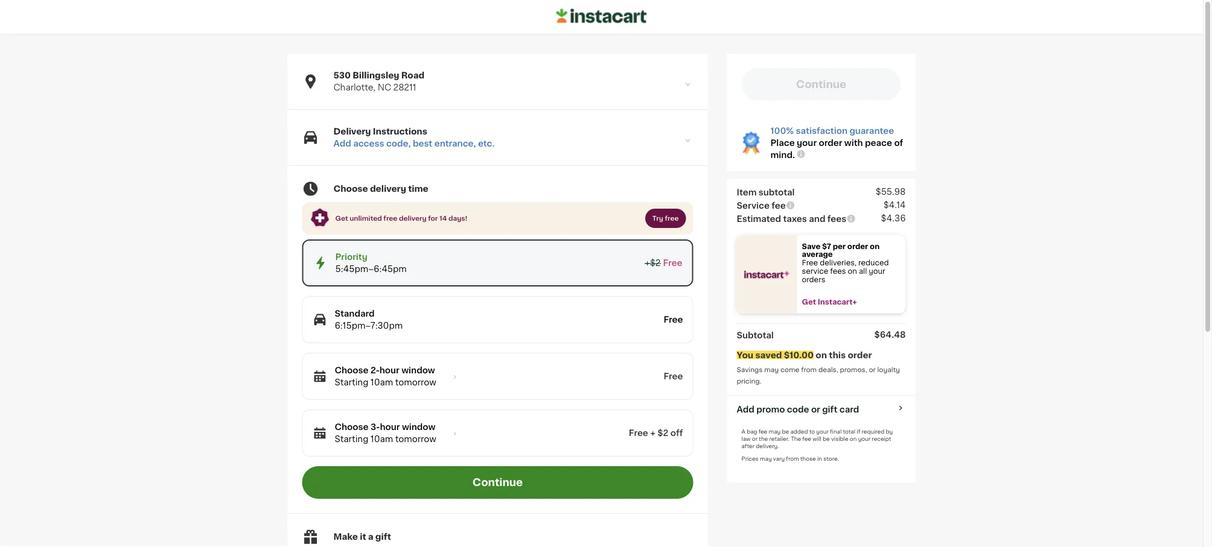 Task type: describe. For each thing, give the bounding box(es) containing it.
or inside savings may come from deals, promos, or loyalty pricing.
[[869, 367, 876, 373]]

bag
[[747, 429, 757, 435]]

free left +
[[629, 429, 648, 438]]

get unlimited free delivery for 14 days!
[[335, 215, 468, 222]]

delivery instructions image
[[683, 135, 693, 146]]

billingsley
[[353, 71, 399, 80]]

0 horizontal spatial fee
[[759, 429, 768, 435]]

0 vertical spatial fee
[[772, 201, 786, 210]]

saved
[[756, 351, 782, 360]]

and
[[809, 215, 826, 223]]

etc.
[[478, 139, 495, 148]]

priority 5:45pm–6:45pm
[[335, 253, 407, 274]]

add inside delivery instructions add access code, best entrance, etc.
[[334, 139, 351, 148]]

delivery inside 'announcement' region
[[399, 215, 427, 222]]

starting for choose 2-hour window starting 10am tomorrow
[[335, 379, 368, 387]]

delivery instructions add access code, best entrance, etc.
[[334, 127, 495, 148]]

or inside button
[[811, 405, 820, 414]]

2 vertical spatial order
[[848, 351, 872, 360]]

$4.36
[[881, 214, 906, 223]]

try free
[[653, 215, 679, 222]]

add inside button
[[737, 405, 755, 414]]

the
[[759, 437, 768, 442]]

your up will
[[817, 429, 829, 435]]

estimated
[[737, 215, 781, 223]]

100%
[[771, 127, 794, 135]]

taxes
[[783, 215, 807, 223]]

$55.98
[[876, 187, 906, 196]]

from for those
[[786, 456, 799, 462]]

code,
[[386, 139, 411, 148]]

place
[[771, 139, 795, 147]]

standard 6:15pm–7:30pm
[[335, 310, 403, 330]]

place your order with peace of mind.
[[771, 139, 903, 159]]

continue
[[473, 478, 523, 488]]

free + $2 off
[[629, 429, 683, 438]]

service
[[802, 268, 829, 275]]

your inside save $7 per order on average free deliveries, reduced service fees on all your orders
[[869, 268, 886, 275]]

visible
[[831, 437, 849, 442]]

the
[[791, 437, 801, 442]]

by
[[886, 429, 893, 435]]

subtotal
[[737, 331, 774, 340]]

will
[[813, 437, 822, 442]]

off
[[671, 429, 683, 438]]

0 vertical spatial be
[[782, 429, 789, 435]]

final
[[830, 429, 842, 435]]

satisfaction
[[796, 127, 848, 135]]

instructions
[[373, 127, 427, 136]]

$4.14
[[884, 201, 906, 209]]

free right "+$2"
[[663, 259, 683, 268]]

a
[[742, 429, 746, 435]]

100% satisfaction guarantee
[[771, 127, 894, 135]]

subtotal
[[759, 188, 795, 197]]

or inside a bag fee may be added to your final total if required by law or the retailer. the fee will be visible on your receipt after delivery.
[[752, 437, 758, 442]]

orders
[[802, 276, 826, 283]]

on left this
[[816, 351, 827, 360]]

loyalty
[[878, 367, 900, 373]]

$2
[[658, 429, 669, 438]]

try
[[653, 215, 663, 222]]

0 horizontal spatial gift
[[375, 533, 391, 542]]

vary
[[773, 456, 785, 462]]

those
[[801, 456, 816, 462]]

pricing.
[[737, 378, 762, 385]]

prices may vary from those in store.
[[742, 456, 839, 462]]

savings
[[737, 367, 763, 373]]

0 vertical spatial delivery
[[370, 185, 406, 193]]

10am for 2-
[[371, 379, 393, 387]]

6:15pm–7:30pm
[[335, 322, 403, 330]]

charlotte,
[[334, 83, 376, 92]]

if
[[857, 429, 861, 435]]

to
[[809, 429, 815, 435]]

on inside a bag fee may be added to your final total if required by law or the retailer. the fee will be visible on your receipt after delivery.
[[850, 437, 857, 442]]

on left all at right
[[848, 268, 857, 275]]

receipt
[[872, 437, 891, 442]]

10am for 3-
[[371, 435, 393, 444]]

choose delivery time
[[334, 185, 428, 193]]

+$2 free
[[645, 259, 683, 268]]

starting for choose 3-hour window starting 10am tomorrow
[[335, 435, 368, 444]]

save $7 per order on average free deliveries, reduced service fees on all your orders
[[802, 243, 891, 283]]

5:45pm–6:45pm
[[335, 265, 407, 274]]

$7
[[822, 243, 831, 250]]

estimated taxes and fees
[[737, 215, 847, 223]]

530
[[334, 71, 351, 80]]

may inside a bag fee may be added to your final total if required by law or the retailer. the fee will be visible on your receipt after delivery.
[[769, 429, 781, 435]]

standard
[[335, 310, 375, 318]]

$10.00
[[784, 351, 814, 360]]

may for vary
[[760, 456, 772, 462]]

more info about 100% satisfaction guarantee image
[[796, 150, 806, 159]]

with
[[845, 139, 863, 147]]

for
[[428, 215, 438, 222]]

this
[[829, 351, 846, 360]]

delivery
[[334, 127, 371, 136]]

prices
[[742, 456, 759, 462]]

promos,
[[840, 367, 867, 373]]



Task type: vqa. For each thing, say whether or not it's contained in the screenshot.
the and inside Colgate Whitening Toothpaste, Baking Soda and Peroxide, Brisk Mint
no



Task type: locate. For each thing, give the bounding box(es) containing it.
order up promos,
[[848, 351, 872, 360]]

your inside place your order with peace of mind.
[[797, 139, 817, 147]]

a bag fee may be added to your final total if required by law or the retailer. the fee will be visible on your receipt after delivery.
[[742, 429, 893, 449]]

order inside save $7 per order on average free deliveries, reduced service fees on all your orders
[[848, 243, 868, 250]]

announcement region
[[302, 202, 693, 235]]

make it a gift
[[334, 533, 391, 542]]

item
[[737, 188, 757, 197]]

fees right and
[[828, 215, 847, 223]]

tomorrow for choose 2-hour window starting 10am tomorrow
[[395, 379, 436, 387]]

you
[[737, 351, 754, 360]]

total
[[843, 429, 856, 435]]

1 vertical spatial from
[[786, 456, 799, 462]]

continue button
[[302, 467, 693, 499]]

0 horizontal spatial from
[[786, 456, 799, 462]]

may up retailer.
[[769, 429, 781, 435]]

try free button
[[645, 209, 686, 228]]

time
[[408, 185, 428, 193]]

free up 'off'
[[664, 373, 683, 381]]

free
[[384, 215, 397, 222], [665, 215, 679, 222]]

choose for choose delivery time
[[334, 185, 368, 193]]

0 vertical spatial from
[[801, 367, 817, 373]]

1 free from the left
[[384, 215, 397, 222]]

come
[[781, 367, 800, 373]]

choose 3-hour window starting 10am tomorrow
[[335, 423, 436, 444]]

28211
[[393, 83, 416, 92]]

nc
[[378, 83, 391, 92]]

3-
[[371, 423, 380, 432]]

fees down deliveries, at the right of the page
[[830, 268, 846, 275]]

add promo code or gift card button
[[737, 404, 859, 416]]

or left loyalty
[[869, 367, 876, 373]]

reduced
[[859, 260, 889, 267]]

choose
[[334, 185, 368, 193], [335, 367, 369, 375], [335, 423, 369, 432]]

1 vertical spatial tomorrow
[[395, 435, 436, 444]]

priority
[[335, 253, 368, 261]]

1 horizontal spatial from
[[801, 367, 817, 373]]

window right the 2-
[[402, 367, 435, 375]]

added
[[791, 429, 808, 435]]

choose for choose 2-hour window starting 10am tomorrow
[[335, 367, 369, 375]]

save
[[802, 243, 821, 250]]

choose up unlimited
[[334, 185, 368, 193]]

retailer.
[[770, 437, 790, 442]]

1 vertical spatial gift
[[375, 533, 391, 542]]

2 vertical spatial or
[[752, 437, 758, 442]]

starting inside choose 3-hour window starting 10am tomorrow
[[335, 435, 368, 444]]

1 tomorrow from the top
[[395, 379, 436, 387]]

be up retailer.
[[782, 429, 789, 435]]

1 horizontal spatial be
[[823, 437, 830, 442]]

a
[[368, 533, 373, 542]]

0 vertical spatial order
[[819, 139, 843, 147]]

1 vertical spatial choose
[[335, 367, 369, 375]]

delivery left for
[[399, 215, 427, 222]]

your up more info about 100% satisfaction guarantee image
[[797, 139, 817, 147]]

1 vertical spatial starting
[[335, 435, 368, 444]]

1 vertical spatial get
[[802, 299, 816, 306]]

0 vertical spatial choose
[[334, 185, 368, 193]]

required
[[862, 429, 885, 435]]

add down delivery on the left top of page
[[334, 139, 351, 148]]

get instacart+ button
[[797, 298, 906, 307]]

+$2
[[645, 259, 661, 268]]

window inside choose 3-hour window starting 10am tomorrow
[[402, 423, 436, 432]]

on up reduced
[[870, 243, 880, 250]]

window
[[402, 367, 435, 375], [402, 423, 436, 432]]

tomorrow inside choose 3-hour window starting 10am tomorrow
[[395, 435, 436, 444]]

home image
[[556, 7, 647, 25]]

choose inside choose 2-hour window starting 10am tomorrow
[[335, 367, 369, 375]]

road
[[401, 71, 425, 80]]

1 vertical spatial or
[[811, 405, 820, 414]]

1 vertical spatial add
[[737, 405, 755, 414]]

1 horizontal spatial free
[[665, 215, 679, 222]]

2 vertical spatial fee
[[803, 437, 811, 442]]

service fee
[[737, 201, 786, 210]]

card
[[840, 405, 859, 414]]

fee down subtotal
[[772, 201, 786, 210]]

1 vertical spatial window
[[402, 423, 436, 432]]

savings may come from deals, promos, or loyalty pricing.
[[737, 367, 902, 385]]

0 vertical spatial may
[[765, 367, 779, 373]]

hour down choose 2-hour window starting 10am tomorrow
[[380, 423, 400, 432]]

hour inside choose 3-hour window starting 10am tomorrow
[[380, 423, 400, 432]]

1 vertical spatial fees
[[830, 268, 846, 275]]

on down total
[[850, 437, 857, 442]]

0 horizontal spatial or
[[752, 437, 758, 442]]

add up a
[[737, 405, 755, 414]]

from inside savings may come from deals, promos, or loyalty pricing.
[[801, 367, 817, 373]]

law
[[742, 437, 751, 442]]

1 10am from the top
[[371, 379, 393, 387]]

10am inside choose 3-hour window starting 10am tomorrow
[[371, 435, 393, 444]]

gift inside button
[[822, 405, 838, 414]]

from
[[801, 367, 817, 373], [786, 456, 799, 462]]

0 vertical spatial fees
[[828, 215, 847, 223]]

after
[[742, 444, 755, 449]]

1 horizontal spatial fee
[[772, 201, 786, 210]]

hour for 3-
[[380, 423, 400, 432]]

it
[[360, 533, 366, 542]]

may
[[765, 367, 779, 373], [769, 429, 781, 435], [760, 456, 772, 462]]

days!
[[449, 215, 468, 222]]

unlimited
[[350, 215, 382, 222]]

from down you saved $10.00 on this order
[[801, 367, 817, 373]]

gift left card
[[822, 405, 838, 414]]

starting inside choose 2-hour window starting 10am tomorrow
[[335, 379, 368, 387]]

per
[[833, 243, 846, 250]]

fees
[[828, 215, 847, 223], [830, 268, 846, 275]]

1 vertical spatial 10am
[[371, 435, 393, 444]]

1 vertical spatial fee
[[759, 429, 768, 435]]

2 vertical spatial may
[[760, 456, 772, 462]]

be
[[782, 429, 789, 435], [823, 437, 830, 442]]

get inside 'announcement' region
[[335, 215, 348, 222]]

0 vertical spatial tomorrow
[[395, 379, 436, 387]]

0 horizontal spatial get
[[335, 215, 348, 222]]

2 starting from the top
[[335, 435, 368, 444]]

free right try
[[665, 215, 679, 222]]

free down +$2 free
[[664, 316, 683, 324]]

order
[[819, 139, 843, 147], [848, 243, 868, 250], [848, 351, 872, 360]]

get down orders
[[802, 299, 816, 306]]

be right will
[[823, 437, 830, 442]]

10am
[[371, 379, 393, 387], [371, 435, 393, 444]]

hour for 2-
[[380, 367, 400, 375]]

0 vertical spatial gift
[[822, 405, 838, 414]]

0 vertical spatial add
[[334, 139, 351, 148]]

your down reduced
[[869, 268, 886, 275]]

best
[[413, 139, 432, 148]]

choose left the 2-
[[335, 367, 369, 375]]

delivery.
[[756, 444, 779, 449]]

may for come
[[765, 367, 779, 373]]

entrance,
[[435, 139, 476, 148]]

1 starting from the top
[[335, 379, 368, 387]]

window for choose 2-hour window
[[402, 367, 435, 375]]

mind.
[[771, 151, 795, 159]]

choose left 3-
[[335, 423, 369, 432]]

2 tomorrow from the top
[[395, 435, 436, 444]]

hour inside choose 2-hour window starting 10am tomorrow
[[380, 367, 400, 375]]

14
[[440, 215, 447, 222]]

1 horizontal spatial add
[[737, 405, 755, 414]]

free inside button
[[665, 215, 679, 222]]

may inside savings may come from deals, promos, or loyalty pricing.
[[765, 367, 779, 373]]

deliveries,
[[820, 260, 857, 267]]

or right code
[[811, 405, 820, 414]]

2 horizontal spatial fee
[[803, 437, 811, 442]]

from for deals,
[[801, 367, 817, 373]]

instacart+
[[818, 299, 857, 306]]

free right unlimited
[[384, 215, 397, 222]]

2 window from the top
[[402, 423, 436, 432]]

tomorrow inside choose 2-hour window starting 10am tomorrow
[[395, 379, 436, 387]]

access
[[353, 139, 384, 148]]

get for get unlimited free delivery for 14 days!
[[335, 215, 348, 222]]

0 horizontal spatial free
[[384, 215, 397, 222]]

code
[[787, 405, 809, 414]]

10am down 3-
[[371, 435, 393, 444]]

10am down the 2-
[[371, 379, 393, 387]]

2 10am from the top
[[371, 435, 393, 444]]

1 vertical spatial may
[[769, 429, 781, 435]]

+
[[650, 429, 656, 438]]

gift right a
[[375, 533, 391, 542]]

2 horizontal spatial or
[[869, 367, 876, 373]]

tomorrow for choose 3-hour window starting 10am tomorrow
[[395, 435, 436, 444]]

order right per
[[848, 243, 868, 250]]

deals,
[[819, 367, 838, 373]]

delivery left the time
[[370, 185, 406, 193]]

tomorrow
[[395, 379, 436, 387], [395, 435, 436, 444]]

1 horizontal spatial gift
[[822, 405, 838, 414]]

0 vertical spatial or
[[869, 367, 876, 373]]

may down delivery.
[[760, 456, 772, 462]]

may down 'saved'
[[765, 367, 779, 373]]

window right 3-
[[402, 423, 436, 432]]

choose for choose 3-hour window starting 10am tomorrow
[[335, 423, 369, 432]]

2 vertical spatial choose
[[335, 423, 369, 432]]

choose 2-hour window starting 10am tomorrow
[[335, 367, 436, 387]]

hour down 6:15pm–7:30pm
[[380, 367, 400, 375]]

10am inside choose 2-hour window starting 10am tomorrow
[[371, 379, 393, 387]]

0 vertical spatial get
[[335, 215, 348, 222]]

get inside button
[[802, 299, 816, 306]]

get left unlimited
[[335, 215, 348, 222]]

1 horizontal spatial get
[[802, 299, 816, 306]]

0 horizontal spatial add
[[334, 139, 351, 148]]

in
[[818, 456, 822, 462]]

1 vertical spatial delivery
[[399, 215, 427, 222]]

of
[[894, 139, 903, 147]]

from right vary
[[786, 456, 799, 462]]

or down bag at the bottom of the page
[[752, 437, 758, 442]]

order inside place your order with peace of mind.
[[819, 139, 843, 147]]

1 vertical spatial hour
[[380, 423, 400, 432]]

starting
[[335, 379, 368, 387], [335, 435, 368, 444]]

you saved $10.00 on this order
[[737, 351, 872, 360]]

your
[[797, 139, 817, 147], [869, 268, 886, 275], [817, 429, 829, 435], [858, 437, 871, 442]]

get instacart+
[[802, 299, 857, 306]]

on
[[870, 243, 880, 250], [848, 268, 857, 275], [816, 351, 827, 360], [850, 437, 857, 442]]

fee down to
[[803, 437, 811, 442]]

2 free from the left
[[665, 215, 679, 222]]

1 vertical spatial order
[[848, 243, 868, 250]]

free up service
[[802, 260, 818, 267]]

1 horizontal spatial or
[[811, 405, 820, 414]]

0 vertical spatial starting
[[335, 379, 368, 387]]

fees inside save $7 per order on average free deliveries, reduced service fees on all your orders
[[830, 268, 846, 275]]

your down 'if'
[[858, 437, 871, 442]]

1 vertical spatial be
[[823, 437, 830, 442]]

fee up the
[[759, 429, 768, 435]]

0 vertical spatial hour
[[380, 367, 400, 375]]

1 window from the top
[[402, 367, 435, 375]]

average
[[802, 251, 833, 258]]

$64.48
[[875, 331, 906, 339]]

window for choose 3-hour window
[[402, 423, 436, 432]]

0 horizontal spatial be
[[782, 429, 789, 435]]

guarantee
[[850, 127, 894, 135]]

free inside save $7 per order on average free deliveries, reduced service fees on all your orders
[[802, 260, 818, 267]]

choose inside choose 3-hour window starting 10am tomorrow
[[335, 423, 369, 432]]

make
[[334, 533, 358, 542]]

get for get instacart+
[[802, 299, 816, 306]]

delivery address image
[[683, 79, 693, 90]]

0 vertical spatial window
[[402, 367, 435, 375]]

delivery
[[370, 185, 406, 193], [399, 215, 427, 222]]

store.
[[824, 456, 839, 462]]

window inside choose 2-hour window starting 10am tomorrow
[[402, 367, 435, 375]]

order down '100% satisfaction guarantee' at the right top of the page
[[819, 139, 843, 147]]

0 vertical spatial 10am
[[371, 379, 393, 387]]



